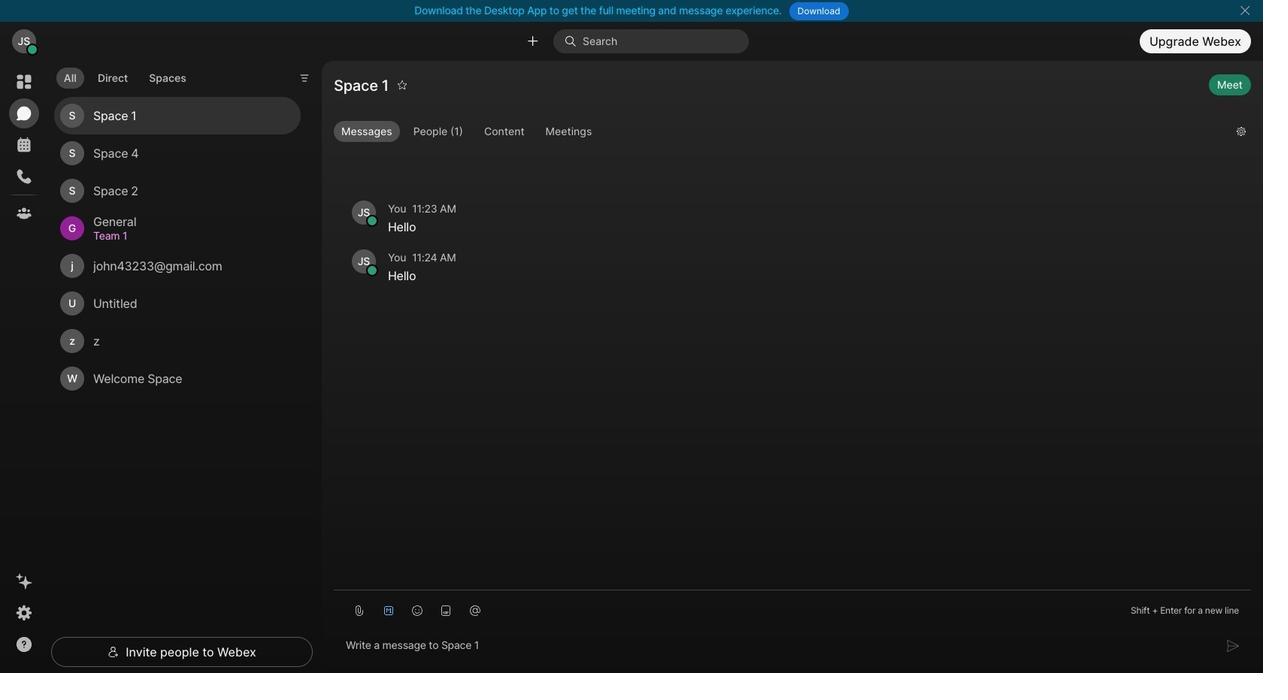 Task type: locate. For each thing, give the bounding box(es) containing it.
messages list
[[334, 159, 1252, 311]]

tab list
[[53, 59, 198, 93]]

john43233@gmail.com list item
[[54, 248, 301, 285]]

z list item
[[54, 323, 301, 360]]

navigation
[[0, 61, 48, 674]]

space 4 list item
[[54, 135, 301, 172]]

group
[[334, 121, 1225, 145]]

webex tab list
[[9, 67, 39, 229]]

cancel_16 image
[[1240, 5, 1251, 17]]

space 1 list item
[[54, 97, 301, 135]]



Task type: describe. For each thing, give the bounding box(es) containing it.
space 2 list item
[[54, 172, 301, 210]]

team 1 element
[[93, 228, 283, 245]]

untitled list item
[[54, 285, 301, 323]]

message composer toolbar element
[[334, 591, 1252, 626]]

welcome space list item
[[54, 360, 301, 398]]

general list item
[[54, 210, 301, 248]]



Task type: vqa. For each thing, say whether or not it's contained in the screenshot.
search_18 image
no



